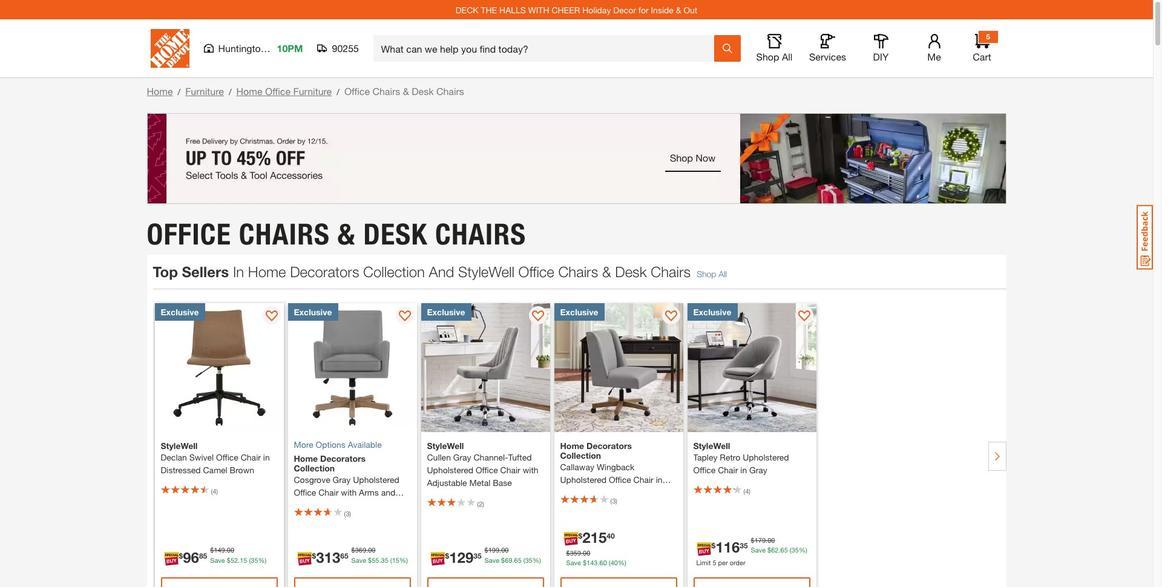 Task type: describe. For each thing, give the bounding box(es) containing it.
adjustable inside more options available home decorators collection cosgrove gray upholstered office chair with arms and adjustable wood base
[[294, 500, 334, 510]]

all inside button
[[782, 51, 793, 62]]

home / furniture / home office furniture / office chairs & desk chairs
[[147, 85, 464, 97]]

179
[[755, 536, 766, 544]]

1 vertical spatial 3
[[346, 510, 350, 518]]

52
[[231, 556, 238, 564]]

313
[[316, 549, 340, 566]]

me
[[928, 51, 942, 62]]

149
[[214, 546, 225, 554]]

home inside more options available home decorators collection cosgrove gray upholstered office chair with arms and adjustable wood base
[[294, 454, 318, 464]]

69
[[505, 556, 513, 564]]

65 for $ 199 . 00 save $ 69 . 65 ( 35 %)
[[514, 556, 522, 564]]

1 vertical spatial desk
[[363, 217, 428, 252]]

%) for 215
[[618, 559, 627, 567]]

40 inside $ 359 . 00 save $ 143 . 60 ( 40 %)
[[611, 559, 618, 567]]

( inside $ 359 . 00 save $ 143 . 60 ( 40 %)
[[609, 559, 611, 567]]

park
[[269, 42, 289, 54]]

$ 313 65
[[312, 549, 349, 566]]

( down camel
[[211, 487, 213, 495]]

tapley retro upholstered office chair in gray image
[[688, 303, 817, 432]]

base inside the stylewell cullen gray channel-tufted upholstered office chair with adjustable metal base
[[493, 478, 512, 488]]

decorators for in
[[290, 263, 359, 280]]

cosgrove gray upholstered office chair with arms and adjustable wood base image
[[288, 303, 417, 432]]

$ 215 40
[[579, 529, 615, 546]]

deck
[[456, 5, 479, 15]]

10pm
[[277, 42, 303, 54]]

exclusive for 96
[[161, 307, 199, 317]]

$ inside $ 215 40
[[579, 531, 583, 540]]

1 furniture from the left
[[185, 85, 224, 97]]

tufted
[[508, 452, 532, 463]]

60
[[600, 559, 607, 567]]

cart
[[973, 51, 992, 62]]

declan swivel office chair in distressed camel brown image
[[155, 303, 284, 432]]

decorators inside home decorators collection callaway wingback upholstered office chair in charcoal gray
[[587, 441, 632, 451]]

( inside $ 369 . 00 save $ 55 . 35 ( 15 %)
[[390, 556, 392, 564]]

save for 313
[[352, 556, 366, 564]]

shop all button
[[755, 34, 794, 63]]

( inside $ 179 . 00 save $ 62 . 65 ( 35 %) limit 5 per order
[[790, 546, 792, 554]]

more
[[294, 440, 313, 450]]

143
[[587, 559, 598, 567]]

00 for 313
[[368, 546, 376, 554]]

declan
[[161, 452, 187, 463]]

00 for 215
[[583, 549, 591, 557]]

%) for 129
[[533, 556, 541, 564]]

for
[[639, 5, 649, 15]]

116
[[716, 539, 740, 556]]

shop all
[[757, 51, 793, 62]]

chair inside stylewell tapley retro upholstered office chair in gray
[[718, 465, 738, 475]]

$ 116 35
[[712, 539, 748, 556]]

3 display image from the left
[[665, 310, 678, 322]]

$ inside $ 313 65
[[312, 551, 316, 560]]

%) inside $ 179 . 00 save $ 62 . 65 ( 35 %) limit 5 per order
[[799, 546, 808, 554]]

cullen
[[427, 452, 451, 463]]

deck the halls with cheer holiday decor for inside & out
[[456, 5, 698, 15]]

retro
[[720, 452, 741, 463]]

office inside more options available home decorators collection cosgrove gray upholstered office chair with arms and adjustable wood base
[[294, 487, 316, 498]]

order
[[730, 559, 746, 567]]

brown
[[230, 465, 254, 475]]

available
[[348, 440, 382, 450]]

home decorators collection callaway wingback upholstered office chair in charcoal gray
[[560, 441, 663, 498]]

2
[[479, 500, 483, 508]]

tapley
[[694, 452, 718, 463]]

me button
[[915, 34, 954, 63]]

62
[[772, 546, 779, 554]]

5 inside cart 5
[[987, 32, 991, 41]]

$ 149 . 00 save $ 52 . 15 ( 35 %)
[[210, 546, 267, 564]]

stylewell for 116
[[694, 441, 731, 451]]

feedback link image
[[1137, 205, 1154, 270]]

stylewell tapley retro upholstered office chair in gray
[[694, 441, 789, 475]]

40 inside $ 215 40
[[607, 531, 615, 540]]

( up $ 313 65
[[344, 510, 346, 518]]

85
[[199, 551, 207, 560]]

sellers
[[182, 263, 229, 280]]

top sellers in home decorators collection and stylewell office chairs & desk chairs shop all
[[153, 263, 727, 280]]

$ 96 85
[[179, 549, 207, 566]]

35 inside $ 369 . 00 save $ 55 . 35 ( 15 %)
[[381, 556, 389, 564]]

swivel
[[189, 452, 214, 463]]

1 vertical spatial ( 3 )
[[344, 510, 351, 518]]

gray inside more options available home decorators collection cosgrove gray upholstered office chair with arms and adjustable wood base
[[333, 475, 351, 485]]

deck the halls with cheer holiday decor for inside & out link
[[456, 5, 698, 15]]

metal
[[470, 478, 491, 488]]

out
[[684, 5, 698, 15]]

save for 215
[[567, 559, 581, 567]]

the
[[481, 5, 497, 15]]

00 for 129
[[501, 546, 509, 554]]

office inside stylewell declan swivel office chair in distressed camel brown
[[216, 452, 238, 463]]

%) for 313
[[400, 556, 408, 564]]

office inside the stylewell cullen gray channel-tufted upholstered office chair with adjustable metal base
[[476, 465, 498, 475]]

desk for and
[[615, 263, 647, 280]]

$ 199 . 00 save $ 69 . 65 ( 35 %)
[[485, 546, 541, 564]]

4 for 116
[[746, 487, 749, 495]]

( inside $ 199 . 00 save $ 69 . 65 ( 35 %)
[[524, 556, 525, 564]]

chair inside home decorators collection callaway wingback upholstered office chair in charcoal gray
[[634, 475, 654, 485]]

( down 'wingback'
[[611, 497, 612, 505]]

$ 179 . 00 save $ 62 . 65 ( 35 %) limit 5 per order
[[697, 536, 808, 567]]

with
[[529, 5, 550, 15]]

215
[[583, 529, 607, 546]]

35 inside $ 129 35
[[474, 551, 482, 560]]

display image for 313
[[399, 310, 411, 322]]

90255 button
[[318, 42, 359, 55]]

exclusive for 129
[[427, 307, 465, 317]]

furniture link
[[185, 85, 224, 97]]

shop inside top sellers in home decorators collection and stylewell office chairs & desk chairs shop all
[[697, 269, 717, 279]]

96
[[183, 549, 199, 566]]

$ 369 . 00 save $ 55 . 35 ( 15 %)
[[352, 546, 408, 564]]

diy
[[874, 51, 889, 62]]

office inside home decorators collection callaway wingback upholstered office chair in charcoal gray
[[609, 475, 631, 485]]

359
[[570, 549, 581, 557]]

129
[[449, 549, 474, 566]]

15 inside $ 369 . 00 save $ 55 . 35 ( 15 %)
[[392, 556, 400, 564]]

save for 96
[[210, 556, 225, 564]]

2 / from the left
[[229, 87, 232, 97]]

2 furniture from the left
[[293, 85, 332, 97]]

callaway
[[560, 462, 595, 472]]

00 for 96
[[227, 546, 234, 554]]

more options available home decorators collection cosgrove gray upholstered office chair with arms and adjustable wood base
[[294, 440, 400, 510]]

35 inside $ 149 . 00 save $ 52 . 15 ( 35 %)
[[251, 556, 258, 564]]

gray inside stylewell tapley retro upholstered office chair in gray
[[750, 465, 768, 475]]

$ inside $ 96 85
[[179, 551, 183, 560]]

with inside the stylewell cullen gray channel-tufted upholstered office chair with adjustable metal base
[[523, 465, 539, 475]]



Task type: locate. For each thing, give the bounding box(es) containing it.
1 vertical spatial collection
[[560, 450, 601, 461]]

&
[[676, 5, 682, 15], [403, 85, 409, 97], [338, 217, 356, 252], [602, 263, 611, 280]]

3 / from the left
[[337, 87, 340, 97]]

%) right 62
[[799, 546, 808, 554]]

save inside $ 149 . 00 save $ 52 . 15 ( 35 %)
[[210, 556, 225, 564]]

office inside stylewell tapley retro upholstered office chair in gray
[[694, 465, 716, 475]]

%) inside $ 149 . 00 save $ 52 . 15 ( 35 %)
[[258, 556, 267, 564]]

services button
[[809, 34, 847, 63]]

chair down cosgrove
[[319, 487, 339, 498]]

/ right home link
[[178, 87, 181, 97]]

65
[[781, 546, 788, 554], [340, 551, 349, 560], [514, 556, 522, 564]]

( 3 ) up $ 313 65
[[344, 510, 351, 518]]

per
[[719, 559, 728, 567]]

all inside top sellers in home decorators collection and stylewell office chairs & desk chairs shop all
[[719, 269, 727, 279]]

0 horizontal spatial collection
[[294, 463, 335, 474]]

2 ( 4 ) from the left
[[744, 487, 751, 495]]

desk
[[412, 85, 434, 97], [363, 217, 428, 252], [615, 263, 647, 280]]

65 right 62
[[781, 546, 788, 554]]

save down 369
[[352, 556, 366, 564]]

0 vertical spatial base
[[493, 478, 512, 488]]

save inside $ 199 . 00 save $ 69 . 65 ( 35 %)
[[485, 556, 500, 564]]

( right 55
[[390, 556, 392, 564]]

369
[[355, 546, 366, 554]]

1 horizontal spatial adjustable
[[427, 478, 467, 488]]

( right 69
[[524, 556, 525, 564]]

the home depot logo image
[[150, 29, 189, 68]]

0 vertical spatial decorators
[[290, 263, 359, 280]]

1 horizontal spatial base
[[493, 478, 512, 488]]

2 display image from the left
[[532, 310, 544, 322]]

and inside more options available home decorators collection cosgrove gray upholstered office chair with arms and adjustable wood base
[[381, 487, 396, 498]]

with inside more options available home decorators collection cosgrove gray upholstered office chair with arms and adjustable wood base
[[341, 487, 357, 498]]

huntington
[[218, 42, 266, 54]]

00 up 52
[[227, 546, 234, 554]]

collection inside home decorators collection callaway wingback upholstered office chair in charcoal gray
[[560, 450, 601, 461]]

cullen gray channel-tufted upholstered office chair with adjustable metal base image
[[421, 303, 550, 432]]

/ down 90255 button at left
[[337, 87, 340, 97]]

cart 5
[[973, 32, 992, 62]]

( 4 ) for 116
[[744, 487, 751, 495]]

callaway wingback upholstered office chair in charcoal gray image
[[554, 303, 684, 432]]

stylewell for 96
[[161, 441, 198, 451]]

35 inside $ 116 35
[[740, 541, 748, 550]]

upholstered inside more options available home decorators collection cosgrove gray upholstered office chair with arms and adjustable wood base
[[353, 475, 400, 485]]

decorators down office chairs & desk chairs
[[290, 263, 359, 280]]

0 vertical spatial shop
[[757, 51, 780, 62]]

charcoal
[[560, 487, 594, 498]]

holiday
[[583, 5, 611, 15]]

2 vertical spatial collection
[[294, 463, 335, 474]]

%) right 52
[[258, 556, 267, 564]]

upholstered down callaway
[[560, 475, 607, 485]]

65 inside $ 179 . 00 save $ 62 . 65 ( 35 %) limit 5 per order
[[781, 546, 788, 554]]

35 right 55
[[381, 556, 389, 564]]

5 exclusive from the left
[[694, 307, 732, 317]]

display image
[[266, 310, 278, 322], [799, 310, 811, 322]]

%) for 96
[[258, 556, 267, 564]]

65 left 369
[[340, 551, 349, 560]]

1 horizontal spatial ( 4 )
[[744, 487, 751, 495]]

0 vertical spatial 40
[[607, 531, 615, 540]]

0 horizontal spatial furniture
[[185, 85, 224, 97]]

in
[[233, 263, 244, 280], [263, 452, 270, 463], [741, 465, 747, 475], [656, 475, 663, 485]]

chair inside the stylewell cullen gray channel-tufted upholstered office chair with adjustable metal base
[[501, 465, 521, 475]]

65 inside $ 313 65
[[340, 551, 349, 560]]

4 exclusive from the left
[[560, 307, 599, 317]]

00 inside $ 359 . 00 save $ 143 . 60 ( 40 %)
[[583, 549, 591, 557]]

shop inside button
[[757, 51, 780, 62]]

chair down 'wingback'
[[634, 475, 654, 485]]

2 4 from the left
[[746, 487, 749, 495]]

00 inside $ 179 . 00 save $ 62 . 65 ( 35 %) limit 5 per order
[[768, 536, 775, 544]]

35 right 69
[[525, 556, 533, 564]]

save down 359
[[567, 559, 581, 567]]

channel-
[[474, 452, 508, 463]]

2 horizontal spatial /
[[337, 87, 340, 97]]

35 left 199
[[474, 551, 482, 560]]

stylewell inside stylewell tapley retro upholstered office chair in gray
[[694, 441, 731, 451]]

camel
[[203, 465, 228, 475]]

65 inside $ 199 . 00 save $ 69 . 65 ( 35 %)
[[514, 556, 522, 564]]

cheer
[[552, 5, 580, 15]]

2 display image from the left
[[799, 310, 811, 322]]

%) inside $ 359 . 00 save $ 143 . 60 ( 40 %)
[[618, 559, 627, 567]]

1 / from the left
[[178, 87, 181, 97]]

0 horizontal spatial 3
[[346, 510, 350, 518]]

display image
[[399, 310, 411, 322], [532, 310, 544, 322], [665, 310, 678, 322]]

chair down tufted
[[501, 465, 521, 475]]

adjustable inside the stylewell cullen gray channel-tufted upholstered office chair with adjustable metal base
[[427, 478, 467, 488]]

40
[[607, 531, 615, 540], [611, 559, 618, 567]]

1 vertical spatial decorators
[[587, 441, 632, 451]]

1 horizontal spatial /
[[229, 87, 232, 97]]

0 vertical spatial 3
[[612, 497, 616, 505]]

)
[[216, 487, 218, 495], [749, 487, 751, 495], [616, 497, 618, 505], [483, 500, 484, 508], [350, 510, 351, 518]]

inside
[[651, 5, 674, 15]]

0 horizontal spatial all
[[719, 269, 727, 279]]

) for 129
[[483, 500, 484, 508]]

( right 60
[[609, 559, 611, 567]]

( 4 ) for 96
[[211, 487, 218, 495]]

4 down stylewell tapley retro upholstered office chair in gray on the bottom right of page
[[746, 487, 749, 495]]

exclusive for 116
[[694, 307, 732, 317]]

00
[[768, 536, 775, 544], [227, 546, 234, 554], [368, 546, 376, 554], [501, 546, 509, 554], [583, 549, 591, 557]]

199
[[489, 546, 500, 554]]

3 exclusive from the left
[[427, 307, 465, 317]]

sponsored banner image
[[147, 113, 1007, 204]]

1 vertical spatial and
[[381, 487, 396, 498]]

in inside stylewell declan swivel office chair in distressed camel brown
[[263, 452, 270, 463]]

1 15 from the left
[[240, 556, 247, 564]]

%) inside $ 369 . 00 save $ 55 . 35 ( 15 %)
[[400, 556, 408, 564]]

arms
[[359, 487, 379, 498]]

gray
[[453, 452, 472, 463], [750, 465, 768, 475], [333, 475, 351, 485], [597, 487, 615, 498]]

3 down 'wingback'
[[612, 497, 616, 505]]

0 horizontal spatial display image
[[399, 310, 411, 322]]

%) inside $ 199 . 00 save $ 69 . 65 ( 35 %)
[[533, 556, 541, 564]]

home
[[147, 85, 173, 97], [237, 85, 263, 97], [248, 263, 286, 280], [560, 441, 584, 451], [294, 454, 318, 464]]

4 for 96
[[213, 487, 216, 495]]

$ inside $ 129 35
[[445, 551, 449, 560]]

0 vertical spatial desk
[[412, 85, 434, 97]]

home inside home decorators collection callaway wingback upholstered office chair in charcoal gray
[[560, 441, 584, 451]]

adjustable down cullen
[[427, 478, 467, 488]]

display image for 129
[[532, 310, 544, 322]]

chair inside more options available home decorators collection cosgrove gray upholstered office chair with arms and adjustable wood base
[[319, 487, 339, 498]]

upholstered inside home decorators collection callaway wingback upholstered office chair in charcoal gray
[[560, 475, 607, 485]]

stylewell inside stylewell declan swivel office chair in distressed camel brown
[[161, 441, 198, 451]]

/
[[178, 87, 181, 97], [229, 87, 232, 97], [337, 87, 340, 97]]

0 vertical spatial and
[[429, 263, 454, 280]]

upholstered inside the stylewell cullen gray channel-tufted upholstered office chair with adjustable metal base
[[427, 465, 474, 475]]

1 4 from the left
[[213, 487, 216, 495]]

save inside $ 179 . 00 save $ 62 . 65 ( 35 %) limit 5 per order
[[751, 546, 766, 554]]

15 inside $ 149 . 00 save $ 52 . 15 ( 35 %)
[[240, 556, 247, 564]]

1 vertical spatial adjustable
[[294, 500, 334, 510]]

halls
[[500, 5, 526, 15]]

/ right furniture link
[[229, 87, 232, 97]]

1 horizontal spatial 15
[[392, 556, 400, 564]]

1 horizontal spatial all
[[782, 51, 793, 62]]

$ 359 . 00 save $ 143 . 60 ( 40 %)
[[567, 549, 627, 567]]

base down arms
[[361, 500, 380, 510]]

1 horizontal spatial display image
[[799, 310, 811, 322]]

( inside $ 149 . 00 save $ 52 . 15 ( 35 %)
[[249, 556, 251, 564]]

gray inside the stylewell cullen gray channel-tufted upholstered office chair with adjustable metal base
[[453, 452, 472, 463]]

%) right 60
[[618, 559, 627, 567]]

chair down retro
[[718, 465, 738, 475]]

0 vertical spatial adjustable
[[427, 478, 467, 488]]

0 horizontal spatial base
[[361, 500, 380, 510]]

0 horizontal spatial 65
[[340, 551, 349, 560]]

( 4 ) down stylewell tapley retro upholstered office chair in gray on the bottom right of page
[[744, 487, 751, 495]]

1 horizontal spatial with
[[523, 465, 539, 475]]

with up wood
[[341, 487, 357, 498]]

0 horizontal spatial ( 3 )
[[344, 510, 351, 518]]

1 horizontal spatial 5
[[987, 32, 991, 41]]

upholstered inside stylewell tapley retro upholstered office chair in gray
[[743, 452, 789, 463]]

4 down camel
[[213, 487, 216, 495]]

1 horizontal spatial 4
[[746, 487, 749, 495]]

4
[[213, 487, 216, 495], [746, 487, 749, 495]]

0 horizontal spatial /
[[178, 87, 181, 97]]

( 4 ) down camel
[[211, 487, 218, 495]]

decorators up 'wingback'
[[587, 441, 632, 451]]

office
[[265, 85, 291, 97], [345, 85, 370, 97], [147, 217, 231, 252], [519, 263, 555, 280], [216, 452, 238, 463], [476, 465, 498, 475], [694, 465, 716, 475], [609, 475, 631, 485], [294, 487, 316, 498]]

2 15 from the left
[[392, 556, 400, 564]]

65 right 69
[[514, 556, 522, 564]]

35 inside $ 179 . 00 save $ 62 . 65 ( 35 %) limit 5 per order
[[792, 546, 799, 554]]

2 horizontal spatial collection
[[560, 450, 601, 461]]

diy button
[[862, 34, 901, 63]]

1 horizontal spatial ( 3 )
[[611, 497, 618, 505]]

90255
[[332, 42, 359, 54]]

1 vertical spatial 5
[[713, 559, 717, 567]]

in inside home decorators collection callaway wingback upholstered office chair in charcoal gray
[[656, 475, 663, 485]]

55
[[372, 556, 379, 564]]

$ inside $ 116 35
[[712, 541, 716, 550]]

base inside more options available home decorators collection cosgrove gray upholstered office chair with arms and adjustable wood base
[[361, 500, 380, 510]]

in inside stylewell tapley retro upholstered office chair in gray
[[741, 465, 747, 475]]

1 vertical spatial shop
[[697, 269, 717, 279]]

2 horizontal spatial display image
[[665, 310, 678, 322]]

5 up cart
[[987, 32, 991, 41]]

gray inside home decorators collection callaway wingback upholstered office chair in charcoal gray
[[597, 487, 615, 498]]

2 vertical spatial decorators
[[320, 454, 366, 464]]

1 vertical spatial 40
[[611, 559, 618, 567]]

( 2 )
[[477, 500, 484, 508]]

with down tufted
[[523, 465, 539, 475]]

(
[[211, 487, 213, 495], [744, 487, 746, 495], [611, 497, 612, 505], [477, 500, 479, 508], [344, 510, 346, 518], [790, 546, 792, 554], [249, 556, 251, 564], [390, 556, 392, 564], [524, 556, 525, 564], [609, 559, 611, 567]]

00 inside $ 149 . 00 save $ 52 . 15 ( 35 %)
[[227, 546, 234, 554]]

2 exclusive from the left
[[294, 307, 332, 317]]

( 4 )
[[211, 487, 218, 495], [744, 487, 751, 495]]

office chairs & desk chairs
[[147, 217, 527, 252]]

0 vertical spatial collection
[[363, 263, 425, 280]]

limit
[[697, 559, 711, 567]]

exclusive for 313
[[294, 307, 332, 317]]

65 for $ 179 . 00 save $ 62 . 65 ( 35 %) limit 5 per order
[[781, 546, 788, 554]]

wood
[[336, 500, 359, 510]]

collection for office
[[363, 263, 425, 280]]

stylewell for 129
[[427, 441, 464, 451]]

1 horizontal spatial 3
[[612, 497, 616, 505]]

more options available link
[[294, 438, 411, 451]]

base right metal
[[493, 478, 512, 488]]

shop all link
[[697, 269, 727, 279]]

$
[[579, 531, 583, 540], [751, 536, 755, 544], [712, 541, 716, 550], [210, 546, 214, 554], [352, 546, 355, 554], [485, 546, 489, 554], [768, 546, 772, 554], [567, 549, 570, 557], [179, 551, 183, 560], [312, 551, 316, 560], [445, 551, 449, 560], [227, 556, 231, 564], [368, 556, 372, 564], [501, 556, 505, 564], [583, 559, 587, 567]]

wingback
[[597, 462, 635, 472]]

5
[[987, 32, 991, 41], [713, 559, 717, 567]]

35 right 52
[[251, 556, 258, 564]]

top
[[153, 263, 178, 280]]

save down 149
[[210, 556, 225, 564]]

3 up $ 313 65
[[346, 510, 350, 518]]

3
[[612, 497, 616, 505], [346, 510, 350, 518]]

1 display image from the left
[[266, 310, 278, 322]]

%) right 55
[[400, 556, 408, 564]]

collection for upholstered
[[294, 463, 335, 474]]

00 up 55
[[368, 546, 376, 554]]

save for 129
[[485, 556, 500, 564]]

save down 179
[[751, 546, 766, 554]]

decorators for available
[[320, 454, 366, 464]]

chair up brown
[[241, 452, 261, 463]]

0 horizontal spatial 5
[[713, 559, 717, 567]]

home office furniture link
[[237, 85, 332, 97]]

00 right 359
[[583, 549, 591, 557]]

0 horizontal spatial display image
[[266, 310, 278, 322]]

15
[[240, 556, 247, 564], [392, 556, 400, 564]]

stylewell cullen gray channel-tufted upholstered office chair with adjustable metal base
[[427, 441, 539, 488]]

stylewell
[[458, 263, 515, 280], [161, 441, 198, 451], [427, 441, 464, 451], [694, 441, 731, 451]]

chair inside stylewell declan swivel office chair in distressed camel brown
[[241, 452, 261, 463]]

decorators inside more options available home decorators collection cosgrove gray upholstered office chair with arms and adjustable wood base
[[320, 454, 366, 464]]

with
[[523, 465, 539, 475], [341, 487, 357, 498]]

) for 96
[[216, 487, 218, 495]]

desk for furniture
[[412, 85, 434, 97]]

services
[[810, 51, 847, 62]]

decorators down more options available link
[[320, 454, 366, 464]]

distressed
[[161, 465, 201, 475]]

0 horizontal spatial 4
[[213, 487, 216, 495]]

00 inside $ 369 . 00 save $ 55 . 35 ( 15 %)
[[368, 546, 376, 554]]

chairs
[[373, 85, 400, 97], [437, 85, 464, 97], [239, 217, 330, 252], [435, 217, 527, 252], [559, 263, 598, 280], [651, 263, 691, 280]]

( 3 ) down 'wingback'
[[611, 497, 618, 505]]

00 up 62
[[768, 536, 775, 544]]

1 ( 4 ) from the left
[[211, 487, 218, 495]]

huntington park
[[218, 42, 289, 54]]

exclusive
[[161, 307, 199, 317], [294, 307, 332, 317], [427, 307, 465, 317], [560, 307, 599, 317], [694, 307, 732, 317]]

0 horizontal spatial with
[[341, 487, 357, 498]]

decor
[[614, 5, 636, 15]]

( right 52
[[249, 556, 251, 564]]

adjustable
[[427, 478, 467, 488], [294, 500, 334, 510]]

collection inside more options available home decorators collection cosgrove gray upholstered office chair with arms and adjustable wood base
[[294, 463, 335, 474]]

stylewell inside the stylewell cullen gray channel-tufted upholstered office chair with adjustable metal base
[[427, 441, 464, 451]]

upholstered down cullen
[[427, 465, 474, 475]]

upholstered up arms
[[353, 475, 400, 485]]

35 left 179
[[740, 541, 748, 550]]

0 horizontal spatial 15
[[240, 556, 247, 564]]

What can we help you find today? search field
[[381, 36, 714, 61]]

00 inside $ 199 . 00 save $ 69 . 65 ( 35 %)
[[501, 546, 509, 554]]

1 vertical spatial all
[[719, 269, 727, 279]]

00 up 69
[[501, 546, 509, 554]]

1 horizontal spatial and
[[429, 263, 454, 280]]

furniture right home link
[[185, 85, 224, 97]]

options
[[316, 440, 346, 450]]

( down stylewell tapley retro upholstered office chair in gray on the bottom right of page
[[744, 487, 746, 495]]

0 horizontal spatial and
[[381, 487, 396, 498]]

5 left per
[[713, 559, 717, 567]]

0 vertical spatial with
[[523, 465, 539, 475]]

1 horizontal spatial collection
[[363, 263, 425, 280]]

save down 199
[[485, 556, 500, 564]]

1 horizontal spatial shop
[[757, 51, 780, 62]]

) for 116
[[749, 487, 751, 495]]

35 inside $ 199 . 00 save $ 69 . 65 ( 35 %)
[[525, 556, 533, 564]]

( right 62
[[790, 546, 792, 554]]

15 right 52
[[240, 556, 247, 564]]

0 vertical spatial 5
[[987, 32, 991, 41]]

1 horizontal spatial furniture
[[293, 85, 332, 97]]

display image for 96
[[266, 310, 278, 322]]

.
[[766, 536, 768, 544], [225, 546, 227, 554], [366, 546, 368, 554], [500, 546, 501, 554], [779, 546, 781, 554], [581, 549, 583, 557], [238, 556, 240, 564], [379, 556, 381, 564], [513, 556, 514, 564], [598, 559, 600, 567]]

( down metal
[[477, 500, 479, 508]]

1 vertical spatial with
[[341, 487, 357, 498]]

save inside $ 369 . 00 save $ 55 . 35 ( 15 %)
[[352, 556, 366, 564]]

adjustable down cosgrove
[[294, 500, 334, 510]]

15 right 55
[[392, 556, 400, 564]]

0 horizontal spatial adjustable
[[294, 500, 334, 510]]

1 vertical spatial base
[[361, 500, 380, 510]]

furniture
[[185, 85, 224, 97], [293, 85, 332, 97]]

40 up $ 359 . 00 save $ 143 . 60 ( 40 %)
[[607, 531, 615, 540]]

save inside $ 359 . 00 save $ 143 . 60 ( 40 %)
[[567, 559, 581, 567]]

0 horizontal spatial ( 4 )
[[211, 487, 218, 495]]

40 right 60
[[611, 559, 618, 567]]

chair
[[241, 452, 261, 463], [501, 465, 521, 475], [718, 465, 738, 475], [634, 475, 654, 485], [319, 487, 339, 498]]

display image for 116
[[799, 310, 811, 322]]

2 horizontal spatial 65
[[781, 546, 788, 554]]

2 vertical spatial desk
[[615, 263, 647, 280]]

1 horizontal spatial display image
[[532, 310, 544, 322]]

0 vertical spatial ( 3 )
[[611, 497, 618, 505]]

$ 129 35
[[445, 549, 482, 566]]

1 exclusive from the left
[[161, 307, 199, 317]]

0 vertical spatial all
[[782, 51, 793, 62]]

base
[[493, 478, 512, 488], [361, 500, 380, 510]]

5 inside $ 179 . 00 save $ 62 . 65 ( 35 %) limit 5 per order
[[713, 559, 717, 567]]

upholstered
[[743, 452, 789, 463], [427, 465, 474, 475], [353, 475, 400, 485], [560, 475, 607, 485]]

upholstered right retro
[[743, 452, 789, 463]]

%) right 69
[[533, 556, 541, 564]]

1 display image from the left
[[399, 310, 411, 322]]

home link
[[147, 85, 173, 97]]

furniture down "10pm"
[[293, 85, 332, 97]]

35 right 62
[[792, 546, 799, 554]]

0 horizontal spatial shop
[[697, 269, 717, 279]]

stylewell declan swivel office chair in distressed camel brown
[[161, 441, 270, 475]]

cosgrove
[[294, 475, 330, 485]]

1 horizontal spatial 65
[[514, 556, 522, 564]]



Task type: vqa. For each thing, say whether or not it's contained in the screenshot.
the leftmost INFLUENCER GUIDE link
no



